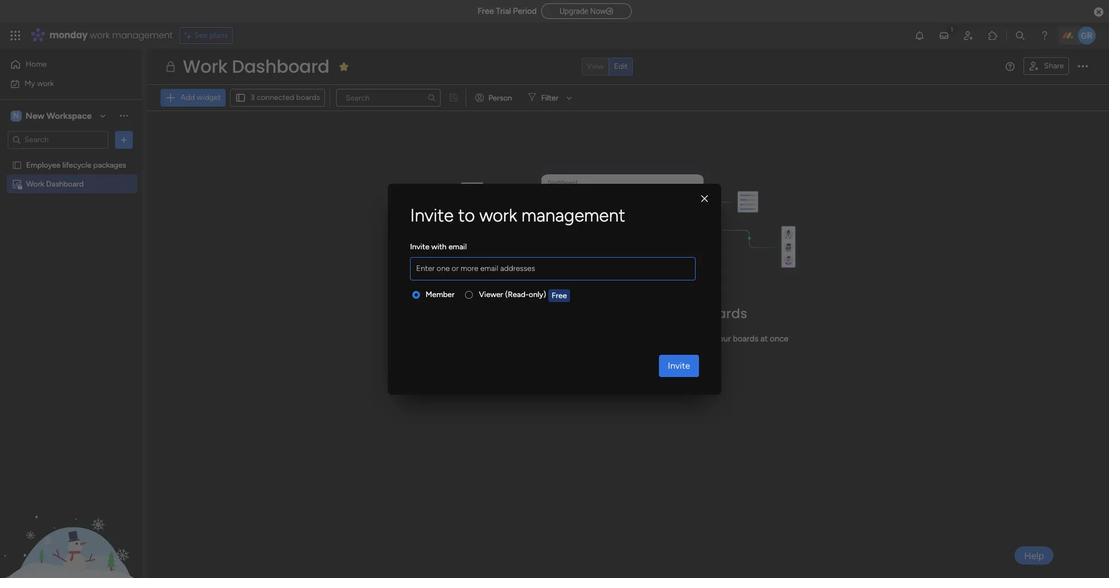 Task type: locate. For each thing, give the bounding box(es) containing it.
new
[[26, 110, 44, 121]]

once
[[770, 334, 789, 344]]

invite inside button
[[668, 361, 691, 371]]

help
[[1025, 551, 1045, 562]]

option
[[0, 155, 142, 157]]

2 horizontal spatial work
[[480, 205, 517, 226]]

employee
[[26, 160, 61, 170]]

0 vertical spatial add
[[181, 93, 195, 102]]

work
[[183, 54, 228, 79], [26, 179, 44, 189]]

1 horizontal spatial from
[[675, 334, 693, 344]]

add for add widget
[[181, 93, 195, 102]]

lifecycle
[[63, 160, 91, 170]]

plans
[[210, 31, 228, 40]]

filter
[[541, 93, 559, 103]]

1 vertical spatial your
[[608, 374, 624, 384]]

work dashboard up 3 at the left top of page
[[183, 54, 330, 79]]

invite down insights
[[668, 361, 691, 371]]

boards up of
[[700, 305, 748, 323]]

0 horizontal spatial management
[[112, 29, 173, 42]]

1 image
[[948, 23, 958, 35]]

1 vertical spatial free
[[552, 291, 567, 301]]

work for my
[[37, 79, 54, 88]]

0 vertical spatial to
[[458, 205, 475, 226]]

1 vertical spatial invite
[[410, 242, 430, 252]]

2 vertical spatial boards
[[733, 334, 759, 344]]

0 horizontal spatial from
[[607, 305, 639, 323]]

add your first widget
[[592, 374, 665, 384]]

2 vertical spatial invite
[[668, 361, 691, 371]]

to left get
[[619, 334, 627, 344]]

invite left with
[[410, 242, 430, 252]]

search everything image
[[1015, 30, 1027, 41]]

upgrade now link
[[542, 3, 632, 19]]

0 horizontal spatial work dashboard
[[26, 179, 84, 189]]

period
[[513, 6, 537, 16]]

0 horizontal spatial work
[[26, 179, 44, 189]]

1 vertical spatial add
[[592, 374, 606, 384]]

1 vertical spatial widget
[[641, 374, 665, 384]]

see plans
[[194, 31, 228, 40]]

1 horizontal spatial free
[[552, 291, 567, 301]]

see plans button
[[179, 27, 233, 44]]

0 vertical spatial free
[[478, 6, 494, 16]]

0 vertical spatial work
[[183, 54, 228, 79]]

add
[[181, 93, 195, 102], [592, 374, 606, 384]]

3 connected boards
[[251, 93, 320, 102]]

dashboard
[[232, 54, 330, 79], [46, 179, 84, 189]]

from left all
[[675, 334, 693, 344]]

1 horizontal spatial work
[[183, 54, 228, 79]]

None search field
[[336, 89, 441, 107]]

upgrade
[[560, 7, 589, 16]]

free
[[478, 6, 494, 16], [552, 291, 567, 301]]

widget right first
[[641, 374, 665, 384]]

0 horizontal spatial add
[[181, 93, 195, 102]]

add widget
[[181, 93, 221, 102]]

0 vertical spatial from
[[607, 305, 639, 323]]

1 horizontal spatial your
[[715, 334, 731, 344]]

1 horizontal spatial add
[[592, 374, 606, 384]]

Enter one or more email addresses text field
[[413, 258, 693, 280]]

1 vertical spatial to
[[619, 334, 627, 344]]

trial
[[496, 6, 511, 16]]

remove from favorites image
[[339, 61, 350, 72]]

your left first
[[608, 374, 624, 384]]

2 vertical spatial work
[[480, 205, 517, 226]]

1 horizontal spatial work
[[90, 29, 110, 42]]

help image
[[1040, 30, 1051, 41]]

my
[[24, 79, 35, 88]]

0 vertical spatial work dashboard
[[183, 54, 330, 79]]

dapulse close image
[[1095, 7, 1104, 18]]

work
[[90, 29, 110, 42], [37, 79, 54, 88], [480, 205, 517, 226]]

work dashboard down employee
[[26, 179, 84, 189]]

widget left 3 at the left top of page
[[197, 93, 221, 102]]

to up email
[[458, 205, 475, 226]]

share
[[1045, 61, 1065, 71]]

now
[[591, 7, 606, 16]]

help button
[[1015, 547, 1054, 566]]

1 horizontal spatial to
[[619, 334, 627, 344]]

list box
[[0, 153, 142, 344]]

invite button
[[660, 355, 700, 377]]

boards inside popup button
[[296, 93, 320, 102]]

your
[[715, 334, 731, 344], [608, 374, 624, 384]]

work dashboard
[[183, 54, 330, 79], [26, 179, 84, 189]]

your right of
[[715, 334, 731, 344]]

work inside button
[[37, 79, 54, 88]]

1 vertical spatial work dashboard
[[26, 179, 84, 189]]

3 connected boards button
[[230, 89, 325, 107]]

1 vertical spatial from
[[675, 334, 693, 344]]

search image
[[428, 93, 436, 102]]

free left 'trial'
[[478, 6, 494, 16]]

other
[[565, 334, 585, 344]]

(read-
[[505, 290, 529, 300]]

invite
[[410, 205, 454, 226], [410, 242, 430, 252], [668, 361, 691, 371]]

0 vertical spatial boards
[[296, 93, 320, 102]]

private dashboard image
[[164, 60, 177, 73]]

management
[[112, 29, 173, 42], [522, 205, 626, 226]]

0 vertical spatial dashboard
[[232, 54, 330, 79]]

1 vertical spatial management
[[522, 205, 626, 226]]

0 horizontal spatial work
[[37, 79, 54, 88]]

widget
[[197, 93, 221, 102], [641, 374, 665, 384]]

use charts, timelines, and other widgets to get insights from all of your boards at once
[[468, 334, 789, 344]]

Search in workspace field
[[23, 133, 93, 146]]

1 vertical spatial dashboard
[[46, 179, 84, 189]]

add inside add your first widget button
[[592, 374, 606, 384]]

use
[[468, 334, 483, 344]]

1 vertical spatial work
[[26, 179, 44, 189]]

1 horizontal spatial management
[[522, 205, 626, 226]]

1 vertical spatial work
[[37, 79, 54, 88]]

0 vertical spatial widget
[[197, 93, 221, 102]]

greg robinson image
[[1079, 27, 1097, 44]]

boards
[[296, 93, 320, 102], [700, 305, 748, 323], [733, 334, 759, 344]]

all
[[695, 334, 703, 344]]

1 horizontal spatial work dashboard
[[183, 54, 330, 79]]

0 vertical spatial invite
[[410, 205, 454, 226]]

invite members image
[[964, 30, 975, 41]]

first
[[625, 374, 639, 384]]

free right only)
[[552, 291, 567, 301]]

0 vertical spatial work
[[90, 29, 110, 42]]

work down see plans button
[[183, 54, 228, 79]]

invite with email
[[410, 242, 467, 252]]

to
[[458, 205, 475, 226], [619, 334, 627, 344]]

invite up invite with email
[[410, 205, 454, 226]]

work dashboard banner
[[147, 49, 1110, 111]]

0 horizontal spatial free
[[478, 6, 494, 16]]

add your first widget button
[[587, 370, 670, 388]]

dashboard down employee lifecycle packages
[[46, 179, 84, 189]]

widget inside popup button
[[197, 93, 221, 102]]

Work Dashboard field
[[180, 54, 332, 79]]

from
[[607, 305, 639, 323], [675, 334, 693, 344]]

dashboard up the 3 connected boards
[[232, 54, 330, 79]]

connected
[[257, 93, 294, 102]]

Filter dashboard by text search field
[[336, 89, 441, 107]]

free for free
[[552, 291, 567, 301]]

only)
[[529, 290, 547, 300]]

1 horizontal spatial dashboard
[[232, 54, 330, 79]]

from up use charts, timelines, and other widgets to get insights from all of your boards at once
[[607, 305, 639, 323]]

0 vertical spatial your
[[715, 334, 731, 344]]

email
[[449, 242, 467, 252]]

boards left at at the bottom of page
[[733, 334, 759, 344]]

add inside add widget popup button
[[181, 93, 195, 102]]

0 vertical spatial management
[[112, 29, 173, 42]]

private dashboard image
[[12, 179, 22, 189]]

dashboard inside work dashboard banner
[[232, 54, 330, 79]]

viewer
[[479, 290, 504, 300]]

widgets
[[587, 334, 617, 344]]

widget inside button
[[641, 374, 665, 384]]

0 horizontal spatial widget
[[197, 93, 221, 102]]

boards right connected
[[296, 93, 320, 102]]

1 horizontal spatial widget
[[641, 374, 665, 384]]

work right private dashboard icon
[[26, 179, 44, 189]]

invite to work management
[[410, 205, 626, 226]]

0 horizontal spatial your
[[608, 374, 624, 384]]



Task type: vqa. For each thing, say whether or not it's contained in the screenshot.
The Search Everything icon
yes



Task type: describe. For each thing, give the bounding box(es) containing it.
multiple
[[642, 305, 697, 323]]

at
[[761, 334, 768, 344]]

insights
[[644, 334, 673, 344]]

person button
[[471, 89, 519, 107]]

to inside 'visualize data from multiple boards' element
[[619, 334, 627, 344]]

see
[[194, 31, 208, 40]]

filter button
[[524, 89, 576, 107]]

visualize
[[509, 305, 568, 323]]

dapulse rightstroke image
[[606, 7, 614, 16]]

visualize data from multiple boards element
[[147, 111, 1110, 388]]

invite for invite to work management
[[410, 205, 454, 226]]

of
[[705, 334, 713, 344]]

work for monday
[[90, 29, 110, 42]]

with
[[432, 242, 447, 252]]

3
[[251, 93, 255, 102]]

lottie animation image
[[0, 467, 142, 579]]

get
[[629, 334, 642, 344]]

my work
[[24, 79, 54, 88]]

workspace selection element
[[11, 109, 93, 123]]

timelines,
[[512, 334, 547, 344]]

work inside banner
[[183, 54, 228, 79]]

new workspace
[[26, 110, 92, 121]]

free for free trial period
[[478, 6, 494, 16]]

0 horizontal spatial to
[[458, 205, 475, 226]]

my work button
[[7, 75, 120, 93]]

member
[[426, 290, 455, 300]]

free trial period
[[478, 6, 537, 16]]

viewer (read-only)
[[479, 290, 547, 300]]

monday work management
[[49, 29, 173, 42]]

lottie animation element
[[0, 467, 142, 579]]

your inside add your first widget button
[[608, 374, 624, 384]]

upgrade now
[[560, 7, 606, 16]]

home button
[[7, 56, 120, 73]]

data
[[572, 305, 603, 323]]

inbox image
[[939, 30, 950, 41]]

monday
[[49, 29, 88, 42]]

select product image
[[10, 30, 21, 41]]

0 horizontal spatial dashboard
[[46, 179, 84, 189]]

workspace
[[47, 110, 92, 121]]

n
[[13, 111, 19, 120]]

1 vertical spatial boards
[[700, 305, 748, 323]]

invite for invite with email
[[410, 242, 430, 252]]

none search field inside work dashboard banner
[[336, 89, 441, 107]]

public board image
[[12, 160, 22, 170]]

list box containing employee lifecycle packages
[[0, 153, 142, 344]]

work dashboard inside banner
[[183, 54, 330, 79]]

invite for invite
[[668, 361, 691, 371]]

visualize data from multiple boards
[[509, 305, 748, 323]]

packages
[[93, 160, 126, 170]]

apps image
[[988, 30, 999, 41]]

and
[[549, 334, 563, 344]]

arrow down image
[[563, 91, 576, 105]]

workspace image
[[11, 110, 22, 122]]

employee lifecycle packages
[[26, 160, 126, 170]]

share button
[[1024, 57, 1070, 75]]

home
[[26, 59, 47, 69]]

close image
[[702, 195, 708, 204]]

notifications image
[[915, 30, 926, 41]]

person
[[489, 93, 513, 103]]

charts,
[[485, 334, 510, 344]]

add widget button
[[161, 89, 226, 107]]

add for add your first widget
[[592, 374, 606, 384]]



